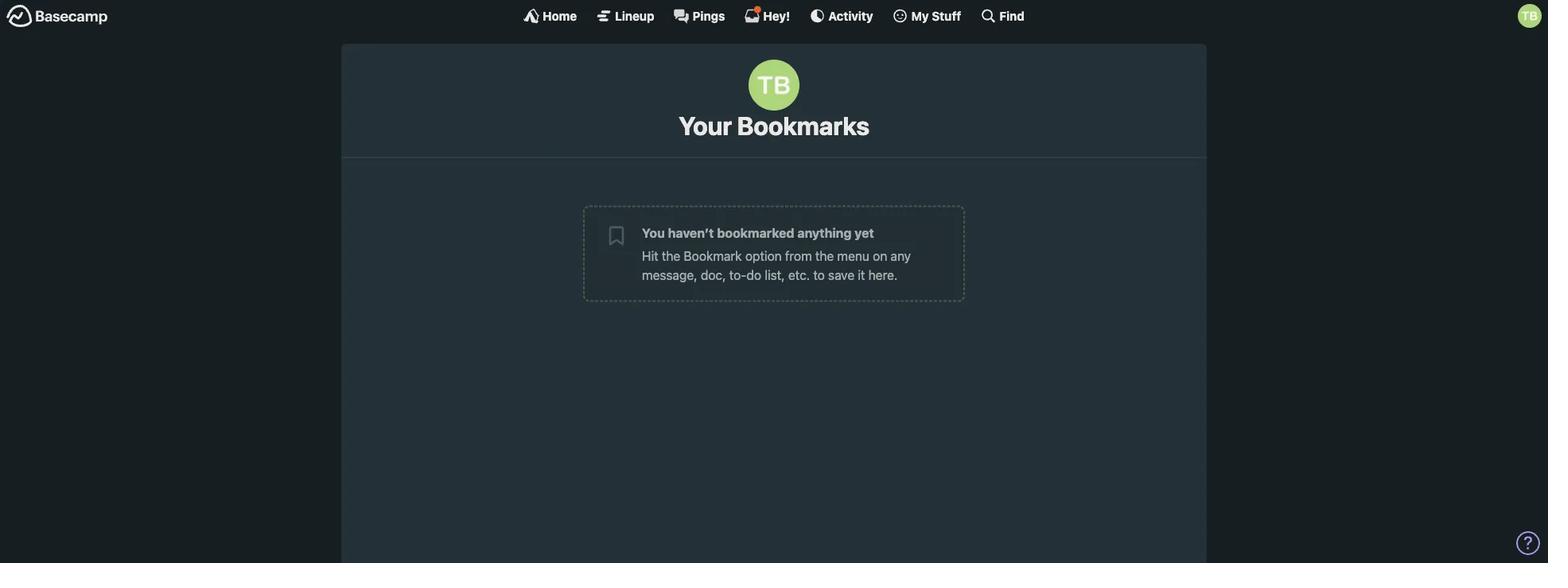 Task type: describe. For each thing, give the bounding box(es) containing it.
etc.
[[789, 267, 810, 282]]

lineup
[[615, 9, 655, 23]]

home link
[[524, 8, 577, 24]]

it
[[858, 267, 866, 282]]

message,
[[642, 267, 698, 282]]

my stuff button
[[893, 8, 962, 24]]

doc,
[[701, 267, 726, 282]]

to
[[814, 267, 825, 282]]

my
[[912, 9, 929, 23]]

bookmarked
[[717, 225, 795, 240]]

my stuff
[[912, 9, 962, 23]]

home
[[543, 9, 577, 23]]

lineup link
[[596, 8, 655, 24]]

you haven't bookmarked anything yet hit the bookmark option from the menu on any message, doc, to-do list, etc. to save it here.
[[642, 225, 911, 282]]

your bookmarks
[[679, 111, 870, 141]]

bookmark
[[684, 248, 742, 263]]

anything
[[798, 225, 852, 240]]

2 the from the left
[[816, 248, 834, 263]]

switch accounts image
[[6, 4, 108, 29]]

stuff
[[932, 9, 962, 23]]

any
[[891, 248, 911, 263]]

find
[[1000, 9, 1025, 23]]

list,
[[765, 267, 785, 282]]

activity
[[829, 9, 874, 23]]

pings button
[[674, 8, 725, 24]]

do
[[747, 267, 762, 282]]

haven't
[[668, 225, 714, 240]]



Task type: locate. For each thing, give the bounding box(es) containing it.
hey! button
[[745, 6, 791, 24]]

1 the from the left
[[662, 248, 681, 263]]

tim burton image inside main element
[[1519, 4, 1543, 28]]

on
[[873, 248, 888, 263]]

1 horizontal spatial the
[[816, 248, 834, 263]]

bookmarks
[[738, 111, 870, 141]]

0 vertical spatial tim burton image
[[1519, 4, 1543, 28]]

menu
[[838, 248, 870, 263]]

0 horizontal spatial the
[[662, 248, 681, 263]]

0 horizontal spatial tim burton image
[[749, 60, 800, 111]]

the
[[662, 248, 681, 263], [816, 248, 834, 263]]

save
[[829, 267, 855, 282]]

activity link
[[810, 8, 874, 24]]

1 horizontal spatial tim burton image
[[1519, 4, 1543, 28]]

1 vertical spatial tim burton image
[[749, 60, 800, 111]]

you
[[642, 225, 665, 240]]

your
[[679, 111, 732, 141]]

yet
[[855, 225, 875, 240]]

hit
[[642, 248, 659, 263]]

main element
[[0, 0, 1549, 31]]

the up to
[[816, 248, 834, 263]]

tim burton image
[[1519, 4, 1543, 28], [749, 60, 800, 111]]

here.
[[869, 267, 898, 282]]

the up message,
[[662, 248, 681, 263]]

to-
[[730, 267, 747, 282]]

pings
[[693, 9, 725, 23]]

find button
[[981, 8, 1025, 24]]

from
[[786, 248, 812, 263]]

option
[[746, 248, 782, 263]]

hey!
[[764, 9, 791, 23]]



Task type: vqa. For each thing, say whether or not it's contained in the screenshot.
Bookmarks
yes



